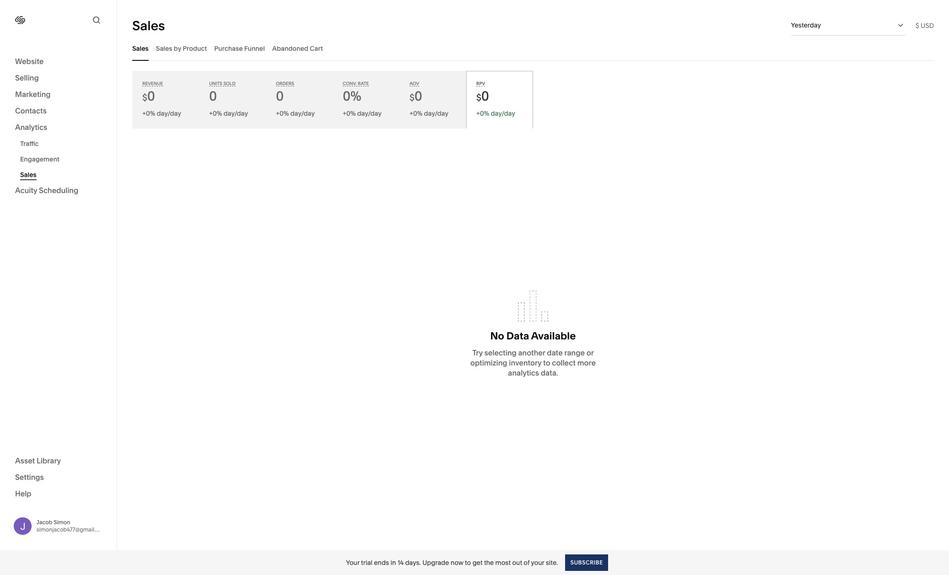 Task type: describe. For each thing, give the bounding box(es) containing it.
another
[[519, 348, 546, 358]]

purchase funnel
[[214, 44, 265, 52]]

sales by product button
[[156, 36, 207, 61]]

sales button
[[132, 36, 149, 61]]

0 for rpv
[[482, 88, 489, 104]]

yesterday
[[792, 21, 821, 29]]

selling
[[15, 73, 39, 82]]

aov
[[410, 81, 419, 86]]

subscribe button
[[566, 555, 608, 571]]

cart
[[310, 44, 323, 52]]

0 for aov
[[415, 88, 423, 104]]

traffic link
[[20, 136, 107, 152]]

14
[[398, 559, 404, 567]]

or
[[587, 348, 594, 358]]

rate
[[358, 81, 369, 86]]

marketing
[[15, 90, 51, 99]]

rpv
[[477, 81, 485, 86]]

upgrade
[[423, 559, 449, 567]]

0% down rpv
[[480, 109, 490, 118]]

analytics
[[15, 123, 47, 132]]

ends
[[374, 559, 389, 567]]

product
[[183, 44, 207, 52]]

$ for revenue
[[142, 92, 147, 103]]

0 inside orders 0 0% day/day
[[276, 88, 284, 104]]

library
[[37, 456, 61, 465]]

day/day for rpv
[[491, 109, 516, 118]]

0% inside orders 0 0% day/day
[[280, 109, 289, 118]]

acuity
[[15, 186, 37, 195]]

analytics
[[508, 369, 539, 378]]

orders 0 0% day/day
[[276, 81, 315, 118]]

abandoned
[[272, 44, 309, 52]]

day/day inside units sold 0 0% day/day
[[224, 109, 248, 118]]

data
[[507, 330, 529, 343]]

0% inside conv. rate 0%
[[343, 88, 362, 104]]

subscribe
[[571, 559, 603, 566]]

simonjacob477@gmail.com
[[36, 526, 107, 533]]

sales by product
[[156, 44, 207, 52]]

$ usd
[[916, 21, 935, 30]]

analytics link
[[15, 122, 102, 133]]

most
[[496, 559, 511, 567]]

help link
[[15, 489, 31, 499]]

conv.
[[343, 81, 357, 86]]

yesterday button
[[792, 15, 906, 35]]

purchase funnel button
[[214, 36, 265, 61]]

0% day/day for conv. rate
[[347, 109, 382, 118]]

day/day for aov
[[424, 109, 449, 118]]

sold
[[224, 81, 236, 86]]

day/day inside orders 0 0% day/day
[[291, 109, 315, 118]]

asset library
[[15, 456, 61, 465]]

no data available
[[491, 330, 576, 343]]

marketing link
[[15, 89, 102, 100]]

your
[[346, 559, 360, 567]]

0% inside units sold 0 0% day/day
[[213, 109, 222, 118]]

funnel
[[244, 44, 265, 52]]

contacts
[[15, 106, 47, 115]]

asset library link
[[15, 456, 102, 467]]

0% down conv. rate 0%
[[347, 109, 356, 118]]

0 for revenue
[[147, 88, 155, 104]]

day/day for revenue
[[157, 109, 181, 118]]



Task type: locate. For each thing, give the bounding box(es) containing it.
in
[[391, 559, 396, 567]]

selecting
[[485, 348, 517, 358]]

range
[[565, 348, 585, 358]]

now
[[451, 559, 464, 567]]

jacob simon simonjacob477@gmail.com
[[36, 519, 107, 533]]

$ for rpv
[[477, 92, 482, 103]]

1 0% day/day from the left
[[146, 109, 181, 118]]

try
[[473, 348, 483, 358]]

0% day/day down rpv
[[480, 109, 516, 118]]

$ down rpv
[[477, 92, 482, 103]]

tab list
[[132, 36, 935, 61]]

0 down aov
[[415, 88, 423, 104]]

1 0 from the left
[[147, 88, 155, 104]]

4 0 from the left
[[415, 88, 423, 104]]

your
[[531, 559, 545, 567]]

days.
[[405, 559, 421, 567]]

revenue
[[142, 81, 163, 86]]

3 $ 0 from the left
[[477, 88, 489, 104]]

of
[[524, 559, 530, 567]]

0%
[[343, 88, 362, 104], [146, 109, 155, 118], [213, 109, 222, 118], [280, 109, 289, 118], [347, 109, 356, 118], [413, 109, 423, 118], [480, 109, 490, 118]]

orders
[[276, 81, 294, 86]]

settings link
[[15, 472, 102, 483]]

$ 0
[[142, 88, 155, 104], [410, 88, 423, 104], [477, 88, 489, 104]]

$
[[916, 21, 920, 30], [142, 92, 147, 103], [410, 92, 415, 103], [477, 92, 482, 103]]

0 down "orders"
[[276, 88, 284, 104]]

engagement
[[20, 155, 59, 163]]

2 0 from the left
[[209, 88, 217, 104]]

$ 0 for revenue
[[142, 88, 155, 104]]

3 0% day/day from the left
[[413, 109, 449, 118]]

data.
[[541, 369, 558, 378]]

0 vertical spatial to
[[544, 359, 551, 368]]

to up the data.
[[544, 359, 551, 368]]

2 0% day/day from the left
[[347, 109, 382, 118]]

acuity scheduling
[[15, 186, 78, 195]]

site.
[[546, 559, 558, 567]]

2 $ 0 from the left
[[410, 88, 423, 104]]

selling link
[[15, 73, 102, 84]]

day/day
[[157, 109, 181, 118], [224, 109, 248, 118], [291, 109, 315, 118], [357, 109, 382, 118], [424, 109, 449, 118], [491, 109, 516, 118]]

units
[[209, 81, 222, 86]]

3 0 from the left
[[276, 88, 284, 104]]

to inside try selecting another date range or optimizing inventory to collect more analytics data.
[[544, 359, 551, 368]]

$ left usd
[[916, 21, 920, 30]]

0% day/day for revenue
[[146, 109, 181, 118]]

to for now
[[465, 559, 471, 567]]

the
[[484, 559, 494, 567]]

0% down "orders"
[[280, 109, 289, 118]]

4 0% day/day from the left
[[480, 109, 516, 118]]

jacob
[[36, 519, 52, 526]]

sales link
[[20, 167, 107, 183]]

0% down the revenue on the left top of the page
[[146, 109, 155, 118]]

$ down the revenue on the left top of the page
[[142, 92, 147, 103]]

0% day/day for aov
[[413, 109, 449, 118]]

3 day/day from the left
[[291, 109, 315, 118]]

$ down aov
[[410, 92, 415, 103]]

$ 0 down the revenue on the left top of the page
[[142, 88, 155, 104]]

scheduling
[[39, 186, 78, 195]]

no
[[491, 330, 505, 343]]

try selecting another date range or optimizing inventory to collect more analytics data.
[[471, 348, 596, 378]]

0 horizontal spatial to
[[465, 559, 471, 567]]

4 day/day from the left
[[357, 109, 382, 118]]

$ 0 down rpv
[[477, 88, 489, 104]]

0 inside units sold 0 0% day/day
[[209, 88, 217, 104]]

purchase
[[214, 44, 243, 52]]

0% day/day down conv. rate 0%
[[347, 109, 382, 118]]

0% day/day for rpv
[[480, 109, 516, 118]]

date
[[547, 348, 563, 358]]

5 day/day from the left
[[424, 109, 449, 118]]

website link
[[15, 56, 102, 67]]

out
[[513, 559, 522, 567]]

help
[[15, 489, 31, 498]]

usd
[[921, 21, 935, 30]]

0% day/day down aov
[[413, 109, 449, 118]]

1 horizontal spatial to
[[544, 359, 551, 368]]

$ 0 down aov
[[410, 88, 423, 104]]

units sold 0 0% day/day
[[209, 81, 248, 118]]

tab list containing sales
[[132, 36, 935, 61]]

0% day/day down the revenue on the left top of the page
[[146, 109, 181, 118]]

0 down the revenue on the left top of the page
[[147, 88, 155, 104]]

1 day/day from the left
[[157, 109, 181, 118]]

sales inside button
[[156, 44, 172, 52]]

$ 0 for aov
[[410, 88, 423, 104]]

0% down units
[[213, 109, 222, 118]]

get
[[473, 559, 483, 567]]

5 0 from the left
[[482, 88, 489, 104]]

1 $ 0 from the left
[[142, 88, 155, 104]]

0 horizontal spatial $ 0
[[142, 88, 155, 104]]

inventory
[[509, 359, 542, 368]]

asset
[[15, 456, 35, 465]]

sales
[[132, 18, 165, 33], [132, 44, 149, 52], [156, 44, 172, 52], [20, 171, 37, 179]]

0 down rpv
[[482, 88, 489, 104]]

6 day/day from the left
[[491, 109, 516, 118]]

acuity scheduling link
[[15, 185, 102, 196]]

traffic
[[20, 140, 39, 148]]

simon
[[54, 519, 70, 526]]

0% down conv.
[[343, 88, 362, 104]]

to for inventory
[[544, 359, 551, 368]]

1 horizontal spatial $ 0
[[410, 88, 423, 104]]

2 horizontal spatial $ 0
[[477, 88, 489, 104]]

day/day for conv. rate
[[357, 109, 382, 118]]

0
[[147, 88, 155, 104], [209, 88, 217, 104], [276, 88, 284, 104], [415, 88, 423, 104], [482, 88, 489, 104]]

website
[[15, 57, 44, 66]]

settings
[[15, 473, 44, 482]]

to left get
[[465, 559, 471, 567]]

abandoned cart
[[272, 44, 323, 52]]

2 day/day from the left
[[224, 109, 248, 118]]

optimizing
[[471, 359, 508, 368]]

to
[[544, 359, 551, 368], [465, 559, 471, 567]]

$ 0 for rpv
[[477, 88, 489, 104]]

available
[[531, 330, 576, 343]]

by
[[174, 44, 181, 52]]

collect
[[552, 359, 576, 368]]

abandoned cart button
[[272, 36, 323, 61]]

more
[[578, 359, 596, 368]]

0 down units
[[209, 88, 217, 104]]

0% down aov
[[413, 109, 423, 118]]

contacts link
[[15, 106, 102, 117]]

trial
[[361, 559, 373, 567]]

your trial ends in 14 days. upgrade now to get the most out of your site.
[[346, 559, 558, 567]]

1 vertical spatial to
[[465, 559, 471, 567]]

0% day/day
[[146, 109, 181, 118], [347, 109, 382, 118], [413, 109, 449, 118], [480, 109, 516, 118]]

conv. rate 0%
[[343, 81, 369, 104]]

$ for aov
[[410, 92, 415, 103]]

engagement link
[[20, 152, 107, 167]]



Task type: vqa. For each thing, say whether or not it's contained in the screenshot.
the inventory at bottom
yes



